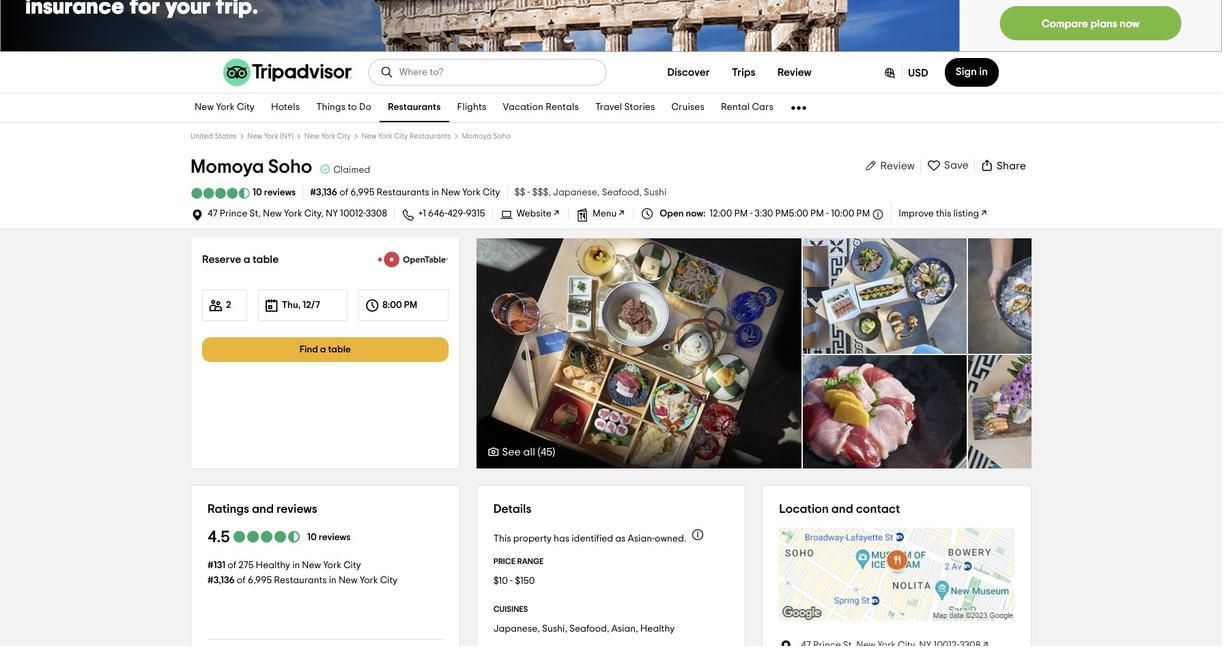 Task type: vqa. For each thing, say whether or not it's contained in the screenshot.
Traveler ( 503 ) on the right bottom
no



Task type: locate. For each thing, give the bounding box(es) containing it.
1 vertical spatial soho
[[268, 158, 312, 177]]

pm right 10:00
[[857, 209, 870, 219]]

city
[[237, 103, 255, 112], [337, 133, 351, 140], [394, 133, 408, 140], [483, 188, 500, 197], [344, 561, 361, 570], [380, 576, 398, 585]]

see
[[502, 447, 521, 458]]

york inside 47 prince st, new york city, ny 10012-3308 link
[[284, 209, 302, 219]]

new york city link up states
[[186, 94, 263, 122]]

soho
[[493, 133, 511, 140], [268, 158, 312, 177]]

now
[[686, 209, 704, 219]]

1 vertical spatial 10
[[307, 533, 317, 542]]

646-
[[428, 209, 448, 219]]

a for reserve
[[244, 254, 250, 265]]

review right trips
[[778, 67, 812, 78]]

- right $10 on the left of the page
[[510, 577, 513, 586]]

new down do
[[362, 133, 377, 140]]

rentals
[[546, 103, 579, 112]]

47 prince st, new york city, ny 10012-3308
[[208, 209, 387, 219]]

new york city down the things
[[305, 133, 351, 140]]

#3,136 up ny
[[310, 188, 337, 197]]

1 horizontal spatial soho
[[493, 133, 511, 140]]

1 horizontal spatial new york city
[[305, 133, 351, 140]]

0 horizontal spatial a
[[244, 254, 250, 265]]

location
[[780, 503, 829, 516]]

restaurants down healthy in new york city link
[[274, 576, 327, 585]]

#3,136 down #131
[[208, 576, 235, 585]]

vacation rentals
[[503, 103, 579, 112]]

0 vertical spatial table
[[253, 254, 279, 265]]

of up 10012-
[[340, 188, 348, 197]]

york left (ny) in the left of the page
[[264, 133, 279, 140]]

new york city
[[195, 103, 255, 112], [305, 133, 351, 140]]

3308
[[366, 209, 387, 219]]

usd
[[909, 68, 929, 79]]

cuisines
[[494, 605, 528, 613]]

2 vertical spatial of
[[237, 576, 246, 585]]

prince
[[220, 209, 248, 219]]

table right reserve
[[253, 254, 279, 265]]

1 vertical spatial #3,136
[[208, 576, 235, 585]]

1 horizontal spatial review link
[[864, 159, 915, 173]]

1 vertical spatial review
[[881, 161, 915, 171]]

a right reserve
[[244, 254, 250, 265]]

york left city,
[[284, 209, 302, 219]]

new york city link down the things
[[305, 133, 351, 140]]

0 horizontal spatial new york city link
[[186, 94, 263, 122]]

and for location
[[832, 503, 854, 516]]

new right states
[[248, 133, 262, 140]]

table for find a table
[[328, 345, 351, 355]]

website
[[517, 209, 552, 219]]

None search field
[[370, 60, 606, 85]]

rental cars
[[721, 103, 774, 112]]

pm right 8:00
[[404, 301, 417, 310]]

6,995 down 275
[[248, 576, 272, 585]]

1 vertical spatial a
[[320, 345, 326, 355]]

cars
[[752, 103, 774, 112]]

table inside 'button'
[[328, 345, 351, 355]]

1 horizontal spatial a
[[320, 345, 326, 355]]

$150
[[515, 577, 535, 586]]

save button
[[921, 158, 975, 173]]

1 vertical spatial new york city link
[[305, 133, 351, 140]]

seafood,
[[570, 624, 610, 634]]

property
[[513, 534, 552, 544]]

0 horizontal spatial 6,995
[[248, 576, 272, 585]]

restaurants in new york city link
[[274, 576, 398, 585]]

#3,136
[[310, 188, 337, 197], [208, 576, 235, 585]]

york up 9315
[[463, 188, 481, 197]]

10012-
[[340, 209, 366, 219]]

table for reserve a table
[[253, 254, 279, 265]]

momoya down flights link
[[462, 133, 492, 140]]

momoya soho
[[462, 133, 511, 140], [191, 158, 312, 177]]

soho down vacation
[[493, 133, 511, 140]]

0 vertical spatial new york city
[[195, 103, 255, 112]]

flights
[[457, 103, 487, 112]]

0 horizontal spatial and
[[252, 503, 274, 516]]

10 up st,
[[253, 188, 262, 197]]

as
[[616, 534, 626, 544]]

see all (45)
[[502, 447, 555, 458]]

0 horizontal spatial soho
[[268, 158, 312, 177]]

10 up healthy in new york city link
[[307, 533, 317, 542]]

this property has identified as asian-owned.
[[494, 534, 687, 544]]

pm right 12:00
[[735, 209, 748, 219]]

rental cars link
[[713, 94, 782, 122]]

a inside 'button'
[[320, 345, 326, 355]]

0 vertical spatial momoya
[[462, 133, 492, 140]]

1 horizontal spatial new york city link
[[305, 133, 351, 140]]

momoya soho down flights link
[[462, 133, 511, 140]]

of down 275
[[237, 576, 246, 585]]

japanese, sushi, seafood, asian, healthy
[[494, 624, 675, 634]]

restaurants up new york city restaurants
[[388, 103, 441, 112]]

#3,136 of 6,995 restaurants in new york city
[[310, 188, 500, 197]]

and left 'contact'
[[832, 503, 854, 516]]

0 vertical spatial 10
[[253, 188, 262, 197]]

new up the united
[[195, 103, 214, 112]]

review link
[[778, 66, 812, 79], [864, 159, 915, 173]]

of for 6,995
[[340, 188, 348, 197]]

things to do link
[[308, 94, 380, 122]]

in right sign
[[980, 66, 988, 77]]

this
[[937, 209, 952, 219]]

0 horizontal spatial #3,136
[[208, 576, 235, 585]]

sushi
[[644, 188, 667, 197]]

0 horizontal spatial healthy
[[256, 561, 290, 570]]

12/7
[[303, 301, 320, 310]]

0 vertical spatial 10 reviews
[[253, 188, 296, 197]]

healthy inside #131 of 275 healthy in new york city #3,136 of 6,995 restaurants in new york city
[[256, 561, 290, 570]]

healthy right 275
[[256, 561, 290, 570]]

0 vertical spatial healthy
[[256, 561, 290, 570]]

10 reviews up healthy in new york city link
[[307, 533, 351, 542]]

1 horizontal spatial momoya
[[462, 133, 492, 140]]

1 horizontal spatial healthy
[[641, 624, 675, 634]]

1 horizontal spatial and
[[832, 503, 854, 516]]

1 vertical spatial momoya
[[191, 158, 264, 177]]

1 vertical spatial of
[[228, 561, 237, 570]]

10 reviews
[[253, 188, 296, 197], [307, 533, 351, 542]]

york inside 'new york city' link
[[216, 103, 235, 112]]

united states
[[191, 133, 237, 140]]

1 vertical spatial reviews
[[277, 503, 317, 516]]

review left save button
[[881, 161, 915, 171]]

of for 275
[[228, 561, 237, 570]]

table
[[253, 254, 279, 265], [328, 345, 351, 355]]

improve this listing link
[[899, 209, 989, 219]]

0 horizontal spatial review
[[778, 67, 812, 78]]

10
[[253, 188, 262, 197], [307, 533, 317, 542]]

2
[[226, 301, 231, 310]]

0 horizontal spatial table
[[253, 254, 279, 265]]

1 horizontal spatial #3,136
[[310, 188, 337, 197]]

in down healthy in new york city link
[[329, 576, 337, 585]]

momoya up 4.5 of 5 bubbles 'image'
[[191, 158, 264, 177]]

0 horizontal spatial new york city
[[195, 103, 255, 112]]

and for ratings
[[252, 503, 274, 516]]

:
[[704, 209, 706, 219]]

asian-
[[628, 534, 655, 544]]

review link up improve
[[864, 159, 915, 173]]

6,995 up 10012-
[[351, 188, 375, 197]]

momoya soho down the new york (ny) link
[[191, 158, 312, 177]]

1 horizontal spatial review
[[881, 161, 915, 171]]

0 vertical spatial soho
[[493, 133, 511, 140]]

1 vertical spatial 10 reviews
[[307, 533, 351, 542]]

sushi,
[[542, 624, 568, 634]]

#3,136 inside #131 of 275 healthy in new york city #3,136 of 6,995 restaurants in new york city
[[208, 576, 235, 585]]

1 horizontal spatial table
[[328, 345, 351, 355]]

47 prince st, new york city, ny 10012-3308 link
[[208, 209, 387, 219]]

open
[[660, 209, 684, 219]]

york up states
[[216, 103, 235, 112]]

#131
[[208, 561, 226, 570]]

0 vertical spatial momoya soho
[[462, 133, 511, 140]]

soho down (ny) in the left of the page
[[268, 158, 312, 177]]

0 vertical spatial a
[[244, 254, 250, 265]]

ratings and reviews
[[208, 503, 317, 516]]

1 vertical spatial 6,995
[[248, 576, 272, 585]]

restaurants link
[[380, 94, 449, 122]]

new up restaurants in new york city link
[[302, 561, 321, 570]]

location and contact
[[780, 503, 901, 516]]

1 and from the left
[[252, 503, 274, 516]]

1 horizontal spatial momoya soho
[[462, 133, 511, 140]]

1 vertical spatial healthy
[[641, 624, 675, 634]]

1 vertical spatial table
[[328, 345, 351, 355]]

0 vertical spatial of
[[340, 188, 348, 197]]

0 vertical spatial review link
[[778, 66, 812, 79]]

of left 275
[[228, 561, 237, 570]]

8:00
[[383, 301, 402, 310]]

2 vertical spatial reviews
[[319, 533, 351, 542]]

10 reviews up st,
[[253, 188, 296, 197]]

sign in link
[[945, 58, 999, 87]]

to
[[348, 103, 357, 112]]

10:00
[[831, 209, 855, 219]]

0 vertical spatial #3,136
[[310, 188, 337, 197]]

owned.
[[655, 534, 687, 544]]

claimed
[[334, 165, 370, 175]]

12:00
[[710, 209, 732, 219]]

healthy right 'asian,'
[[641, 624, 675, 634]]

2 and from the left
[[832, 503, 854, 516]]

new york city up states
[[195, 103, 255, 112]]

review
[[778, 67, 812, 78], [881, 161, 915, 171]]

and right the ratings
[[252, 503, 274, 516]]

1 horizontal spatial 6,995
[[351, 188, 375, 197]]

find a table
[[300, 345, 351, 355]]

a right "find"
[[320, 345, 326, 355]]

york
[[216, 103, 235, 112], [264, 133, 279, 140], [321, 133, 336, 140], [378, 133, 393, 140], [463, 188, 481, 197], [284, 209, 302, 219], [323, 561, 342, 570], [360, 576, 378, 585]]

+1 646-429-9315
[[419, 209, 485, 219]]

table right "find"
[[328, 345, 351, 355]]

reviews
[[264, 188, 296, 197], [277, 503, 317, 516], [319, 533, 351, 542]]

0 vertical spatial review
[[778, 67, 812, 78]]

+1
[[419, 209, 426, 219]]

1 vertical spatial review link
[[864, 159, 915, 173]]

range
[[517, 557, 544, 566]]

1 vertical spatial momoya soho
[[191, 158, 312, 177]]

review link right trips
[[778, 66, 812, 79]]

restaurants
[[388, 103, 441, 112], [410, 133, 451, 140], [377, 188, 430, 197], [274, 576, 327, 585]]

menu link
[[593, 209, 627, 219]]

and
[[252, 503, 274, 516], [832, 503, 854, 516]]



Task type: describe. For each thing, give the bounding box(es) containing it.
4.5
[[208, 529, 230, 546]]

#131 of 275 healthy in new york city #3,136 of 6,995 restaurants in new york city
[[208, 561, 398, 585]]

6,995 inside #131 of 275 healthy in new york city #3,136 of 6,995 restaurants in new york city
[[248, 576, 272, 585]]

new york city restaurants link
[[362, 133, 451, 140]]

0 vertical spatial reviews
[[264, 188, 296, 197]]

all
[[523, 447, 536, 458]]

usd button
[[872, 58, 940, 87]]

9315
[[466, 209, 485, 219]]

travel stories link
[[587, 94, 664, 122]]

- left 3:30
[[750, 209, 753, 219]]

flights link
[[449, 94, 495, 122]]

sign
[[956, 66, 977, 77]]

search image
[[380, 66, 394, 79]]

seafood
[[602, 188, 640, 197]]

york down the things
[[321, 133, 336, 140]]

- right $$
[[528, 188, 530, 197]]

a for find
[[320, 345, 326, 355]]

hotels link
[[263, 94, 308, 122]]

st,
[[250, 209, 261, 219]]

in up restaurants in new york city link
[[292, 561, 300, 570]]

find a table button
[[202, 337, 449, 362]]

york up restaurants in new york city link
[[323, 561, 342, 570]]

- left 10:00
[[827, 209, 829, 219]]

thu,
[[282, 301, 301, 310]]

price
[[494, 557, 516, 566]]

vacation
[[503, 103, 544, 112]]

states
[[215, 133, 237, 140]]

restaurants inside #131 of 275 healthy in new york city #3,136 of 6,995 restaurants in new york city
[[274, 576, 327, 585]]

travel
[[596, 103, 622, 112]]

travel stories
[[596, 103, 655, 112]]

1 vertical spatial new york city
[[305, 133, 351, 140]]

do
[[359, 103, 372, 112]]

tripadvisor image
[[223, 59, 352, 86]]

0 vertical spatial new york city link
[[186, 94, 263, 122]]

new york (ny)
[[248, 133, 294, 140]]

pm right 3:30
[[776, 209, 789, 219]]

has
[[554, 534, 570, 544]]

share
[[997, 161, 1027, 171]]

advertisement region
[[0, 0, 1223, 52]]

united
[[191, 133, 213, 140]]

(ny)
[[280, 133, 294, 140]]

8:00 pm
[[383, 301, 417, 310]]

ratings
[[208, 503, 249, 516]]

reserve a table
[[202, 254, 279, 265]]

sign in
[[956, 66, 988, 77]]

this
[[494, 534, 511, 544]]

asian,
[[612, 624, 638, 634]]

vacation rentals link
[[495, 94, 587, 122]]

(45)
[[538, 447, 555, 458]]

find
[[300, 345, 318, 355]]

1 horizontal spatial 10 reviews
[[307, 533, 351, 542]]

thu, 12/7
[[282, 301, 320, 310]]

city,
[[304, 209, 324, 219]]

restaurants down restaurants link
[[410, 133, 451, 140]]

japanese
[[553, 188, 598, 197]]

healthy in new york city link
[[256, 561, 361, 570]]

new york city restaurants
[[362, 133, 451, 140]]

new up +1 646-429-9315 'link'
[[441, 188, 460, 197]]

save
[[945, 160, 969, 171]]

price range
[[494, 557, 544, 566]]

new right (ny) in the left of the page
[[305, 133, 320, 140]]

york down restaurants link
[[378, 133, 393, 140]]

contact
[[856, 503, 901, 516]]

$10 - $150
[[494, 577, 535, 586]]

0 horizontal spatial momoya soho
[[191, 158, 312, 177]]

new york (ny) link
[[248, 133, 294, 140]]

0 vertical spatial 6,995
[[351, 188, 375, 197]]

improve this listing
[[899, 209, 980, 219]]

1 horizontal spatial 10
[[307, 533, 317, 542]]

0 horizontal spatial momoya
[[191, 158, 264, 177]]

seafood link
[[602, 188, 644, 197]]

pm right the 5:00 at the top of page
[[811, 209, 824, 219]]

0 horizontal spatial 10 reviews
[[253, 188, 296, 197]]

things
[[316, 103, 346, 112]]

3:30
[[755, 209, 774, 219]]

cruises
[[672, 103, 705, 112]]

discover
[[668, 67, 710, 78]]

united states link
[[191, 133, 237, 140]]

restaurants up the +1
[[377, 188, 430, 197]]

in up 646-
[[432, 188, 439, 197]]

discover button
[[657, 59, 721, 86]]

0 horizontal spatial review link
[[778, 66, 812, 79]]

new right st,
[[263, 209, 282, 219]]

$$$
[[533, 188, 549, 197]]

5:00
[[789, 209, 809, 219]]

improve
[[899, 209, 934, 219]]

ny
[[326, 209, 338, 219]]

menu
[[593, 209, 617, 219]]

new down healthy in new york city link
[[339, 576, 358, 585]]

+1 646-429-9315 link
[[419, 209, 485, 219]]

york down healthy in new york city link
[[360, 576, 378, 585]]

$$
[[515, 188, 526, 197]]

cruises link
[[664, 94, 713, 122]]

trips button
[[721, 59, 767, 86]]

429-
[[448, 209, 466, 219]]

reserve
[[202, 254, 241, 265]]

4.5 of 5 bubbles image
[[191, 188, 251, 199]]

0 horizontal spatial 10
[[253, 188, 262, 197]]

$$ - $$$ link
[[515, 188, 553, 197]]

open now : 12:00 pm - 3:30 pm 5:00 pm - 10:00 pm
[[658, 209, 870, 219]]

things to do
[[316, 103, 372, 112]]

listing
[[954, 209, 980, 219]]

Search search field
[[400, 66, 595, 79]]

details
[[494, 503, 532, 516]]



